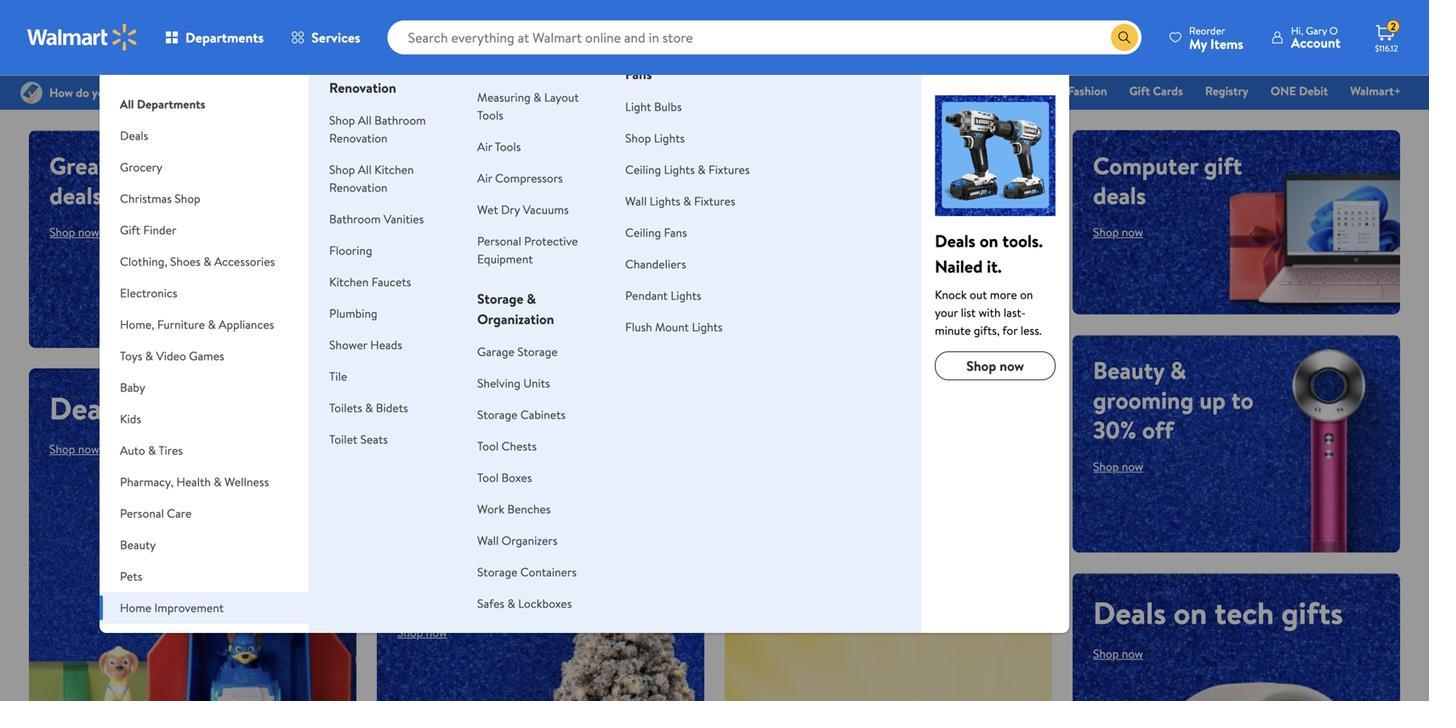 Task type: describe. For each thing, give the bounding box(es) containing it.
items
[[1211, 34, 1244, 53]]

shop inside dropdown button
[[175, 190, 201, 207]]

auto & tires
[[120, 442, 183, 459]]

bathroom for &
[[329, 58, 388, 77]]

storage for &
[[477, 289, 524, 308]]

your
[[935, 304, 958, 321]]

less.
[[1021, 322, 1042, 339]]

up for up to 30% off seasonal decor
[[397, 549, 427, 582]]

garage
[[477, 343, 515, 360]]

account
[[1291, 33, 1341, 52]]

toilets
[[329, 399, 362, 416]]

toy shop
[[946, 83, 992, 99]]

all for shop all bathroom renovation
[[358, 112, 372, 128]]

garage storage link
[[477, 343, 558, 360]]

toys
[[120, 348, 142, 364]]

storage up 'units'
[[517, 343, 558, 360]]

tires
[[159, 442, 183, 459]]

pharmacy, health & wellness
[[120, 473, 269, 490]]

flush mount lights
[[625, 319, 723, 335]]

now for deals on toy gifts
[[78, 441, 99, 457]]

electronics for 'electronics' link at the right of page
[[866, 83, 924, 99]]

deals!
[[562, 374, 663, 431]]

garage storage
[[477, 343, 558, 360]]

shoes
[[170, 253, 201, 270]]

toys & video games button
[[100, 340, 309, 372]]

fans inside the lighting & ceiling fans
[[625, 65, 652, 83]]

30% inside beauty & grooming up to 30% off
[[1093, 413, 1137, 446]]

lockboxes
[[518, 595, 572, 612]]

pendant lights
[[625, 287, 702, 304]]

vacuums
[[523, 201, 569, 218]]

pets
[[120, 568, 142, 585]]

decor
[[490, 579, 549, 612]]

up to 65% off
[[745, 549, 930, 591]]

storage for containers
[[477, 564, 518, 580]]

hi,
[[1291, 23, 1304, 38]]

& inside measuring & layout tools
[[534, 89, 541, 106]]

dry
[[501, 201, 520, 218]]

& left tires
[[148, 442, 156, 459]]

air compressors link
[[477, 170, 563, 186]]

& inside storage & organization
[[527, 289, 536, 308]]

gift for gift cards
[[1130, 83, 1150, 99]]

baby button
[[100, 372, 309, 403]]

Search search field
[[388, 20, 1142, 54]]

& inside beauty & grooming up to 30% off
[[1170, 354, 1187, 387]]

& right patio
[[149, 631, 157, 647]]

deals link
[[497, 82, 541, 100]]

2
[[1391, 19, 1396, 34]]

shower heads
[[329, 336, 402, 353]]

last-
[[1004, 304, 1026, 321]]

plumbing link
[[329, 305, 378, 322]]

on for deals on toy gifts
[[130, 387, 163, 429]]

clothing, shoes & accessories button
[[100, 246, 309, 277]]

electronics link
[[859, 82, 932, 100]]

shop now link for beauty & grooming up to 30% off
[[1093, 458, 1143, 475]]

games
[[189, 348, 224, 364]]

work benches link
[[477, 501, 551, 517]]

shelving units link
[[477, 375, 550, 391]]

30% inside up to 30% off seasonal decor
[[461, 549, 504, 582]]

services
[[311, 28, 360, 47]]

shop now link for yep, new deals!
[[397, 449, 503, 490]]

shop lights link
[[625, 130, 685, 146]]

deals button
[[100, 120, 309, 151]]

fashion
[[1068, 83, 1107, 99]]

tools inside measuring & layout tools
[[477, 107, 504, 123]]

kitchen faucets
[[329, 274, 411, 290]]

o
[[1330, 23, 1338, 38]]

off inside beauty & grooming up to 30% off
[[1142, 413, 1174, 446]]

furniture
[[157, 316, 205, 333]]

renovation for shop all bathroom renovation
[[329, 130, 388, 146]]

clothing,
[[120, 253, 167, 270]]

appliances
[[219, 316, 274, 333]]

& right furniture
[[208, 316, 216, 333]]

pharmacy,
[[120, 473, 174, 490]]

tool for tool chests
[[477, 438, 499, 454]]

deals for toy
[[49, 387, 123, 429]]

health
[[176, 473, 211, 490]]

& left essentials
[[599, 83, 608, 99]]

walmart image
[[27, 24, 138, 51]]

shop all bathroom renovation link
[[329, 112, 426, 146]]

improvement
[[154, 599, 224, 616]]

tools.
[[1003, 229, 1043, 253]]

vanities
[[384, 211, 424, 227]]

safes & lockboxes
[[477, 595, 572, 612]]

to for up to 30% off seasonal decor
[[433, 549, 455, 582]]

hi, gary o account
[[1291, 23, 1341, 52]]

bulbs
[[654, 98, 682, 115]]

home for home
[[1015, 83, 1046, 99]]

home, furniture & appliances
[[120, 316, 274, 333]]

lights right "mount"
[[692, 319, 723, 335]]

lights for ceiling
[[664, 161, 695, 178]]

kitchen faucets link
[[329, 274, 411, 290]]

1 vertical spatial departments
[[137, 96, 205, 112]]

reorder my items
[[1189, 23, 1244, 53]]

one debit link
[[1263, 82, 1336, 100]]

bathroom & kitchen renovation
[[329, 58, 450, 97]]

shop all kitchen renovation link
[[329, 161, 414, 196]]

bathroom inside shop all bathroom renovation
[[375, 112, 426, 128]]

shower heads link
[[329, 336, 402, 353]]

shop now link for computer gift deals
[[1093, 224, 1143, 240]]

cabinets
[[520, 406, 566, 423]]

deals for beauty & grooming up to 30% off
[[1093, 179, 1146, 212]]

shop now for great home deals
[[49, 224, 99, 240]]

shop now link for deals on toy gifts
[[49, 441, 99, 457]]

registry
[[1205, 83, 1249, 99]]

flooring
[[329, 242, 372, 259]]

wall for wall lights & fixtures
[[625, 193, 647, 209]]

garden
[[160, 631, 198, 647]]

clothing, shoes & accessories
[[120, 253, 275, 270]]

& up wall lights & fixtures link
[[698, 161, 706, 178]]

kitchen for bathroom & kitchen renovation
[[404, 58, 450, 77]]

wall for wall organizers
[[477, 532, 499, 549]]

lighting & ceiling fans
[[625, 44, 732, 83]]

wet
[[477, 201, 498, 218]]

shop now for beauty & grooming up to 30% off
[[1093, 458, 1143, 475]]

christmas
[[120, 190, 172, 207]]

toy
[[171, 387, 214, 429]]

computer gift deals
[[1093, 149, 1242, 212]]

now for beauty & grooming up to 30% off
[[1122, 458, 1143, 475]]

seasonal
[[397, 579, 484, 612]]

compressors
[[495, 170, 563, 186]]

off for up to 30% off seasonal decor
[[510, 549, 542, 582]]

ceiling for fans
[[625, 224, 661, 241]]

boxes
[[502, 469, 532, 486]]

air tools link
[[477, 138, 521, 155]]

ceiling lights & fixtures
[[625, 161, 750, 178]]

deals inside dropdown button
[[120, 127, 148, 144]]

up for up to 65% off
[[745, 549, 784, 591]]

safes & lockboxes link
[[477, 595, 572, 612]]

work benches
[[477, 501, 551, 517]]

grocery for grocery & essentials
[[555, 83, 597, 99]]

light bulbs
[[625, 98, 682, 115]]

containers
[[520, 564, 577, 580]]

2 vertical spatial kitchen
[[329, 274, 369, 290]]

on for deals on tech gifts
[[1174, 591, 1207, 634]]

tool chests
[[477, 438, 537, 454]]



Task type: locate. For each thing, give the bounding box(es) containing it.
christmas shop button
[[100, 183, 309, 214]]

personal down pharmacy,
[[120, 505, 164, 522]]

fixtures up wall lights & fixtures link
[[709, 161, 750, 178]]

1 tool from the top
[[477, 438, 499, 454]]

shop now for deals on toy gifts
[[49, 441, 99, 457]]

shop now for up to 30% off seasonal decor
[[397, 624, 447, 641]]

gift for gift finder
[[120, 222, 140, 238]]

kitchen inside 'shop all kitchen renovation'
[[375, 161, 414, 178]]

& left layout
[[534, 89, 541, 106]]

gift cards link
[[1122, 82, 1191, 100]]

renovation up shop all bathroom renovation link
[[329, 78, 396, 97]]

electronics
[[866, 83, 924, 99], [120, 285, 177, 301]]

toilet seats
[[329, 431, 388, 448]]

electronics for electronics dropdown button
[[120, 285, 177, 301]]

& right lighting at the left
[[678, 44, 687, 63]]

personal inside personal protective equipment
[[477, 233, 521, 249]]

home up patio
[[120, 599, 152, 616]]

storage
[[477, 289, 524, 308], [517, 343, 558, 360], [477, 406, 518, 423], [477, 564, 518, 580]]

0 horizontal spatial 30%
[[461, 549, 504, 582]]

now for yep, new deals!
[[455, 459, 483, 480]]

electronics button
[[100, 277, 309, 309]]

2 vertical spatial ceiling
[[625, 224, 661, 241]]

on up last-
[[1020, 286, 1033, 303]]

to for up to 65% off
[[791, 549, 820, 591]]

toys & video games
[[120, 348, 224, 364]]

great
[[49, 149, 108, 182]]

1 vertical spatial ceiling
[[625, 161, 661, 178]]

renovation up 'shop all kitchen renovation'
[[329, 130, 388, 146]]

storage up the safes on the bottom of page
[[477, 564, 518, 580]]

bathroom for vanities
[[329, 211, 381, 227]]

flush
[[625, 319, 652, 335]]

air up air compressors
[[477, 138, 492, 155]]

now for up to 30% off seasonal decor
[[426, 624, 447, 641]]

gifts right toy
[[221, 387, 283, 429]]

ceiling inside the lighting & ceiling fans
[[691, 44, 732, 63]]

home left fashion
[[1015, 83, 1046, 99]]

0 horizontal spatial gift
[[120, 222, 140, 238]]

1 vertical spatial tools
[[495, 138, 521, 155]]

beauty inside dropdown button
[[120, 536, 156, 553]]

0 vertical spatial departments
[[185, 28, 264, 47]]

deals inside computer gift deals
[[1093, 179, 1146, 212]]

2 horizontal spatial to
[[1232, 383, 1254, 417]]

65%
[[827, 549, 882, 591]]

0 vertical spatial tools
[[477, 107, 504, 123]]

tool left boxes
[[477, 469, 499, 486]]

& down ceiling lights & fixtures
[[683, 193, 691, 209]]

1 horizontal spatial deals
[[1093, 179, 1146, 212]]

to inside beauty & grooming up to 30% off
[[1232, 383, 1254, 417]]

wall down 'work'
[[477, 532, 499, 549]]

deals inside 'link'
[[505, 83, 533, 99]]

1 up from the left
[[745, 549, 784, 591]]

shelving
[[477, 375, 521, 391]]

more
[[990, 286, 1017, 303]]

on up "auto & tires"
[[130, 387, 163, 429]]

0 horizontal spatial off
[[510, 549, 542, 582]]

home for home improvement
[[120, 599, 152, 616]]

ceiling lights & fixtures link
[[625, 161, 750, 178]]

gifts for deals on toy gifts
[[221, 387, 283, 429]]

tool boxes
[[477, 469, 532, 486]]

fans down wall lights & fixtures
[[664, 224, 687, 241]]

1 air from the top
[[477, 138, 492, 155]]

on for deals on tools. nailed it. knock out more on your list with last- minute gifts, for less.
[[980, 229, 998, 253]]

lights down bulbs
[[654, 130, 685, 146]]

off
[[1142, 413, 1174, 446], [889, 549, 930, 591], [510, 549, 542, 582]]

1 horizontal spatial off
[[889, 549, 930, 591]]

shop now link for great home deals
[[49, 224, 99, 240]]

0 vertical spatial fans
[[625, 65, 652, 83]]

1 vertical spatial kitchen
[[375, 161, 414, 178]]

0 horizontal spatial home
[[120, 599, 152, 616]]

renovation up bathroom vanities link
[[329, 179, 388, 196]]

1 horizontal spatial to
[[791, 549, 820, 591]]

gary
[[1306, 23, 1327, 38]]

kitchen for shop all kitchen renovation
[[375, 161, 414, 178]]

lights
[[654, 130, 685, 146], [664, 161, 695, 178], [650, 193, 681, 209], [671, 287, 702, 304], [692, 319, 723, 335]]

measuring
[[477, 89, 531, 106]]

0 vertical spatial tool
[[477, 438, 499, 454]]

0 horizontal spatial to
[[433, 549, 455, 582]]

toy shop link
[[938, 82, 1000, 100]]

gifts,
[[974, 322, 1000, 339]]

fixtures for ceiling lights & fixtures
[[709, 161, 750, 178]]

0 vertical spatial ceiling
[[691, 44, 732, 63]]

it.
[[987, 254, 1002, 278]]

personal up equipment
[[477, 233, 521, 249]]

deals for tools.
[[935, 229, 976, 253]]

electronics inside 'electronics' link
[[866, 83, 924, 99]]

& inside the lighting & ceiling fans
[[678, 44, 687, 63]]

to
[[1232, 383, 1254, 417], [791, 549, 820, 591], [433, 549, 455, 582]]

kids button
[[100, 403, 309, 435]]

bathroom up flooring
[[329, 211, 381, 227]]

renovation for bathroom & kitchen renovation
[[329, 78, 396, 97]]

bathroom inside bathroom & kitchen renovation
[[329, 58, 388, 77]]

home improvement image
[[935, 95, 1056, 216]]

beauty & grooming up to 30% off
[[1093, 354, 1254, 446]]

0 vertical spatial 30%
[[1093, 413, 1137, 446]]

air for air compressors
[[477, 170, 492, 186]]

fans down lighting at the left
[[625, 65, 652, 83]]

departments inside dropdown button
[[185, 28, 264, 47]]

1 vertical spatial 30%
[[461, 549, 504, 582]]

gift finder
[[120, 222, 176, 238]]

0 horizontal spatial personal
[[120, 505, 164, 522]]

lights up wall lights & fixtures link
[[664, 161, 695, 178]]

measuring & layout tools link
[[477, 89, 579, 123]]

home link
[[1007, 82, 1053, 100]]

beauty for beauty & grooming up to 30% off
[[1093, 354, 1165, 387]]

shop inside shop all bathroom renovation
[[329, 112, 355, 128]]

30%
[[1093, 413, 1137, 446], [461, 549, 504, 582]]

0 vertical spatial renovation
[[329, 78, 396, 97]]

all for shop all kitchen renovation
[[358, 161, 372, 178]]

air for air tools
[[477, 138, 492, 155]]

great home deals
[[49, 149, 172, 212]]

1 vertical spatial personal
[[120, 505, 164, 522]]

kitchen
[[404, 58, 450, 77], [375, 161, 414, 178], [329, 274, 369, 290]]

lighting
[[625, 44, 675, 63]]

all inside 'shop all kitchen renovation'
[[358, 161, 372, 178]]

gift left cards
[[1130, 83, 1150, 99]]

0 vertical spatial electronics
[[866, 83, 924, 99]]

1 horizontal spatial electronics
[[866, 83, 924, 99]]

1 horizontal spatial gift
[[1130, 83, 1150, 99]]

personal for personal protective equipment
[[477, 233, 521, 249]]

ceiling right lighting at the left
[[691, 44, 732, 63]]

up inside up to 30% off seasonal decor
[[397, 549, 427, 582]]

gifts for deals on tech gifts
[[1282, 591, 1343, 634]]

chandeliers link
[[625, 256, 686, 272]]

storage for cabinets
[[477, 406, 518, 423]]

storage up the organization at the left of page
[[477, 289, 524, 308]]

0 horizontal spatial gifts
[[221, 387, 283, 429]]

for
[[1003, 322, 1018, 339]]

walmart+ link
[[1343, 82, 1409, 100]]

1 horizontal spatial wall
[[625, 193, 647, 209]]

0 vertical spatial gifts
[[221, 387, 283, 429]]

shop now for computer gift deals
[[1093, 224, 1143, 240]]

grocery
[[555, 83, 597, 99], [120, 159, 162, 175]]

on up it.
[[980, 229, 998, 253]]

storage containers
[[477, 564, 577, 580]]

auto
[[120, 442, 145, 459]]

tile
[[329, 368, 347, 385]]

1 horizontal spatial fans
[[664, 224, 687, 241]]

departments up deals dropdown button
[[137, 96, 205, 112]]

2 renovation from the top
[[329, 130, 388, 146]]

bathroom down services on the top left of the page
[[329, 58, 388, 77]]

lights for wall
[[650, 193, 681, 209]]

nailed
[[935, 254, 983, 278]]

kitchen down flooring link
[[329, 274, 369, 290]]

Walmart Site-Wide search field
[[388, 20, 1142, 54]]

renovation for shop all kitchen renovation
[[329, 179, 388, 196]]

all up home
[[120, 96, 134, 112]]

2 horizontal spatial off
[[1142, 413, 1174, 446]]

ceiling down shop lights
[[625, 161, 661, 178]]

0 vertical spatial fixtures
[[709, 161, 750, 178]]

electronics inside electronics dropdown button
[[120, 285, 177, 301]]

ceiling for lights
[[625, 161, 661, 178]]

gift left finder
[[120, 222, 140, 238]]

wet dry vacuums link
[[477, 201, 569, 218]]

ceiling fans link
[[625, 224, 687, 241]]

0 vertical spatial home
[[1015, 83, 1046, 99]]

0 vertical spatial grocery
[[555, 83, 597, 99]]

1 vertical spatial fixtures
[[694, 193, 736, 209]]

beauty inside beauty & grooming up to 30% off
[[1093, 354, 1165, 387]]

walmart+
[[1351, 83, 1401, 99]]

to inside up to 30% off seasonal decor
[[433, 549, 455, 582]]

& inside bathroom & kitchen renovation
[[391, 58, 401, 77]]

grocery inside dropdown button
[[120, 159, 162, 175]]

2 vertical spatial renovation
[[329, 179, 388, 196]]

3 renovation from the top
[[329, 179, 388, 196]]

registry link
[[1198, 82, 1256, 100]]

kitchen inside bathroom & kitchen renovation
[[404, 58, 450, 77]]

storage cabinets link
[[477, 406, 566, 423]]

departments button
[[151, 17, 277, 58]]

all down bathroom & kitchen renovation
[[358, 112, 372, 128]]

flooring link
[[329, 242, 372, 259]]

deals inside deals on tools. nailed it. knock out more on your list with last- minute gifts, for less.
[[935, 229, 976, 253]]

shop now for yep, new deals!
[[418, 459, 483, 480]]

& right the safes on the bottom of page
[[507, 595, 515, 612]]

light bulbs link
[[625, 98, 682, 115]]

1 vertical spatial air
[[477, 170, 492, 186]]

personal for personal care
[[120, 505, 164, 522]]

2 deals from the left
[[1093, 179, 1146, 212]]

2 air from the top
[[477, 170, 492, 186]]

toy
[[946, 83, 963, 99]]

beauty for beauty
[[120, 536, 156, 553]]

gift finder button
[[100, 214, 309, 246]]

lights for pendant
[[671, 287, 702, 304]]

1 horizontal spatial beauty
[[1093, 354, 1165, 387]]

off down organizers
[[510, 549, 542, 582]]

1 horizontal spatial home
[[1015, 83, 1046, 99]]

0 horizontal spatial electronics
[[120, 285, 177, 301]]

gifts right tech
[[1282, 591, 1343, 634]]

layout
[[544, 89, 579, 106]]

1 horizontal spatial grocery
[[555, 83, 597, 99]]

1 horizontal spatial up
[[745, 549, 784, 591]]

1 vertical spatial electronics
[[120, 285, 177, 301]]

now for great home deals
[[78, 224, 99, 240]]

personal inside dropdown button
[[120, 505, 164, 522]]

now for computer gift deals
[[1122, 224, 1143, 240]]

wet dry vacuums
[[477, 201, 569, 218]]

kitchen down shop all bathroom renovation
[[375, 161, 414, 178]]

0 horizontal spatial grocery
[[120, 159, 162, 175]]

departments
[[185, 28, 264, 47], [137, 96, 205, 112]]

bathroom down bathroom & kitchen renovation
[[375, 112, 426, 128]]

all departments
[[120, 96, 205, 112]]

0 horizontal spatial beauty
[[120, 536, 156, 553]]

all down shop all bathroom renovation link
[[358, 161, 372, 178]]

storage & organization
[[477, 289, 554, 328]]

patio & garden button
[[100, 624, 309, 655]]

1 vertical spatial tool
[[477, 469, 499, 486]]

off left up
[[1142, 413, 1174, 446]]

& right health
[[214, 473, 222, 490]]

video
[[156, 348, 186, 364]]

2 up from the left
[[397, 549, 427, 582]]

search icon image
[[1118, 31, 1131, 44]]

storage cabinets
[[477, 406, 566, 423]]

air up wet
[[477, 170, 492, 186]]

wall up ceiling fans "link"
[[625, 193, 647, 209]]

& up the organization at the left of page
[[527, 289, 536, 308]]

0 horizontal spatial up
[[397, 549, 427, 582]]

mount
[[655, 319, 689, 335]]

protective
[[524, 233, 578, 249]]

kitchen up shop all bathroom renovation link
[[404, 58, 450, 77]]

lights up flush mount lights link
[[671, 287, 702, 304]]

1 vertical spatial gift
[[120, 222, 140, 238]]

lights for shop
[[654, 130, 685, 146]]

0 vertical spatial gift
[[1130, 83, 1150, 99]]

0 vertical spatial bathroom
[[329, 58, 388, 77]]

shop now link
[[49, 224, 99, 240], [1093, 224, 1143, 240], [935, 351, 1056, 380], [49, 441, 99, 457], [397, 449, 503, 490], [1093, 458, 1143, 475], [397, 624, 447, 641], [1093, 645, 1143, 662]]

tools down measuring
[[477, 107, 504, 123]]

1 deals from the left
[[49, 179, 102, 212]]

1 vertical spatial fans
[[664, 224, 687, 241]]

& left up
[[1170, 354, 1187, 387]]

off right 65%
[[889, 549, 930, 591]]

& right shoes in the top left of the page
[[204, 253, 211, 270]]

shop now link for up to 30% off seasonal decor
[[397, 624, 447, 641]]

renovation
[[329, 78, 396, 97], [329, 130, 388, 146], [329, 179, 388, 196]]

fixtures down ceiling lights & fixtures
[[694, 193, 736, 209]]

personal care button
[[100, 498, 309, 529]]

electronics down clothing,
[[120, 285, 177, 301]]

grocery for grocery
[[120, 159, 162, 175]]

bathroom
[[329, 58, 388, 77], [375, 112, 426, 128], [329, 211, 381, 227]]

shop now link for deals on tech gifts
[[1093, 645, 1143, 662]]

yep,
[[397, 374, 470, 431]]

deals for tech
[[1093, 591, 1166, 634]]

renovation inside 'shop all kitchen renovation'
[[329, 179, 388, 196]]

1 vertical spatial wall
[[477, 532, 499, 549]]

storage containers link
[[477, 564, 577, 580]]

0 vertical spatial air
[[477, 138, 492, 155]]

with
[[979, 304, 1001, 321]]

up
[[745, 549, 784, 591], [397, 549, 427, 582]]

0 vertical spatial personal
[[477, 233, 521, 249]]

departments up all departments link
[[185, 28, 264, 47]]

on
[[980, 229, 998, 253], [1020, 286, 1033, 303], [130, 387, 163, 429], [1174, 591, 1207, 634]]

home
[[1015, 83, 1046, 99], [120, 599, 152, 616]]

deals inside great home deals
[[49, 179, 102, 212]]

2 vertical spatial bathroom
[[329, 211, 381, 227]]

1 vertical spatial renovation
[[329, 130, 388, 146]]

electronics left toy
[[866, 83, 924, 99]]

0 horizontal spatial wall
[[477, 532, 499, 549]]

storage down 'shelving'
[[477, 406, 518, 423]]

1 horizontal spatial personal
[[477, 233, 521, 249]]

1 vertical spatial gifts
[[1282, 591, 1343, 634]]

one debit
[[1271, 83, 1328, 99]]

0 horizontal spatial deals
[[49, 179, 102, 212]]

units
[[523, 375, 550, 391]]

measuring & layout tools
[[477, 89, 579, 123]]

1 vertical spatial home
[[120, 599, 152, 616]]

off inside up to 30% off seasonal decor
[[510, 549, 542, 582]]

storage inside storage & organization
[[477, 289, 524, 308]]

shop inside 'shop all kitchen renovation'
[[329, 161, 355, 178]]

0 horizontal spatial fans
[[625, 65, 652, 83]]

0 vertical spatial beauty
[[1093, 354, 1165, 387]]

tool chests link
[[477, 438, 537, 454]]

1 vertical spatial grocery
[[120, 159, 162, 175]]

ceiling fans
[[625, 224, 687, 241]]

tools up air compressors
[[495, 138, 521, 155]]

0 vertical spatial kitchen
[[404, 58, 450, 77]]

bidets
[[376, 399, 408, 416]]

pendant
[[625, 287, 668, 304]]

now for deals on tech gifts
[[1122, 645, 1143, 662]]

tool left chests in the left bottom of the page
[[477, 438, 499, 454]]

on left tech
[[1174, 591, 1207, 634]]

1 renovation from the top
[[329, 78, 396, 97]]

home
[[114, 149, 172, 182]]

tool for tool boxes
[[477, 469, 499, 486]]

1 horizontal spatial 30%
[[1093, 413, 1137, 446]]

& up shop all bathroom renovation link
[[391, 58, 401, 77]]

all inside shop all bathroom renovation
[[358, 112, 372, 128]]

fixtures for wall lights & fixtures
[[694, 193, 736, 209]]

home inside dropdown button
[[120, 599, 152, 616]]

& left bidets
[[365, 399, 373, 416]]

gift inside dropdown button
[[120, 222, 140, 238]]

benches
[[507, 501, 551, 517]]

1 vertical spatial bathroom
[[375, 112, 426, 128]]

deals for deals on toy gifts
[[49, 179, 102, 212]]

off for up to 65% off
[[889, 549, 930, 591]]

2 tool from the top
[[477, 469, 499, 486]]

1 vertical spatial beauty
[[120, 536, 156, 553]]

personal
[[477, 233, 521, 249], [120, 505, 164, 522]]

1 horizontal spatial gifts
[[1282, 591, 1343, 634]]

& right toys
[[145, 348, 153, 364]]

wall lights & fixtures link
[[625, 193, 736, 209]]

renovation inside bathroom & kitchen renovation
[[329, 78, 396, 97]]

0 vertical spatial wall
[[625, 193, 647, 209]]

lights up ceiling fans
[[650, 193, 681, 209]]

personal care
[[120, 505, 192, 522]]

ceiling up chandeliers link
[[625, 224, 661, 241]]

shop now for deals on tech gifts
[[1093, 645, 1143, 662]]

renovation inside shop all bathroom renovation
[[329, 130, 388, 146]]



Task type: vqa. For each thing, say whether or not it's contained in the screenshot.
Available for shipping (142)
no



